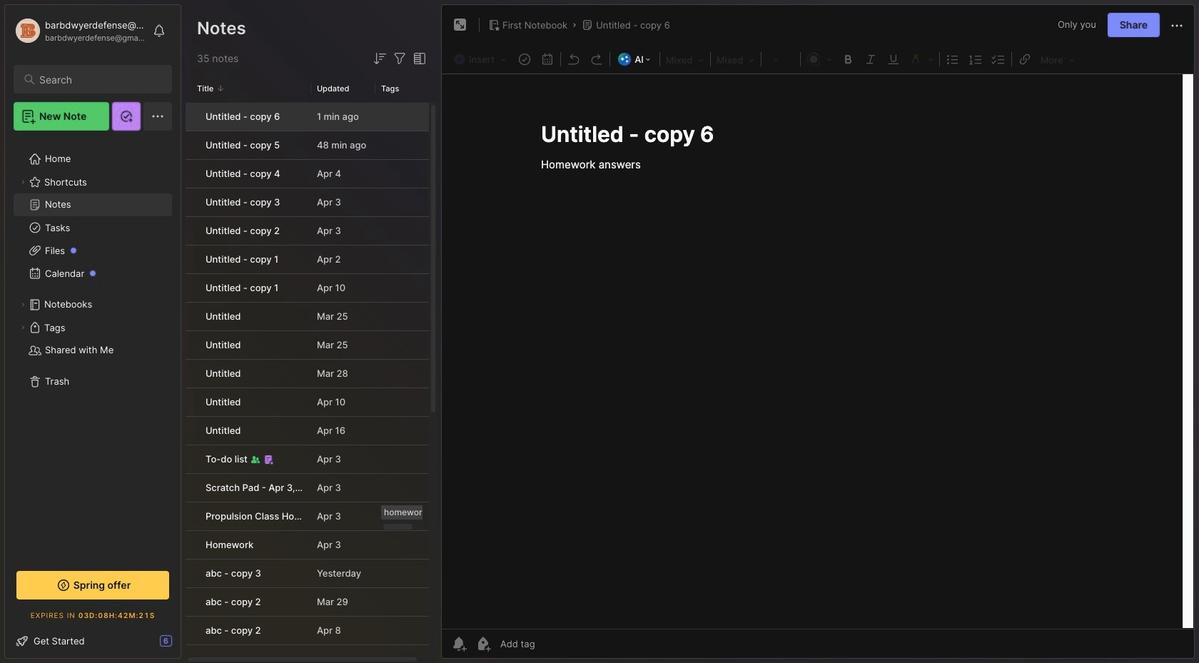 Task type: locate. For each thing, give the bounding box(es) containing it.
Font size field
[[763, 50, 799, 69]]

9 cell from the top
[[186, 331, 197, 359]]

None search field
[[39, 71, 159, 88]]

click to collapse image
[[180, 637, 191, 654]]

cell
[[186, 103, 197, 131], [186, 131, 197, 159], [186, 160, 197, 188], [186, 188, 197, 216], [186, 217, 197, 245], [186, 246, 197, 273], [186, 274, 197, 302], [186, 303, 197, 330], [186, 331, 197, 359], [186, 360, 197, 388], [186, 388, 197, 416], [186, 417, 197, 445], [186, 445, 197, 473], [186, 474, 197, 502], [186, 503, 197, 530], [186, 531, 197, 559], [186, 560, 197, 587], [186, 588, 197, 616], [186, 617, 197, 645], [186, 645, 197, 663]]

add a reminder image
[[450, 635, 468, 652]]

add tag image
[[475, 635, 492, 652]]

14 cell from the top
[[186, 474, 197, 502]]

Heading level field
[[662, 50, 709, 69]]

5 cell from the top
[[186, 217, 197, 245]]

more image
[[1036, 50, 1079, 69]]

tree
[[5, 139, 181, 555]]

expand tags image
[[19, 323, 27, 332]]

note window element
[[441, 4, 1195, 662]]

Insert field
[[450, 50, 513, 69]]

Search text field
[[39, 73, 159, 86]]

18 cell from the top
[[186, 588, 197, 616]]

View options field
[[408, 50, 428, 67]]

1 cell from the top
[[186, 103, 197, 131]]

Font family field
[[712, 50, 759, 69]]

more actions image
[[1169, 17, 1186, 34]]

3 cell from the top
[[186, 160, 197, 188]]

tree inside main element
[[5, 139, 181, 555]]

none search field inside main element
[[39, 71, 159, 88]]

15 cell from the top
[[186, 503, 197, 530]]

Help and Learning task checklist field
[[5, 630, 181, 652]]

row group
[[186, 103, 440, 663]]

11 cell from the top
[[186, 388, 197, 416]]

Account field
[[14, 16, 146, 45]]

More field
[[1036, 50, 1079, 69]]

font size image
[[763, 50, 799, 69]]

20 cell from the top
[[186, 645, 197, 663]]

2 cell from the top
[[186, 131, 197, 159]]



Task type: describe. For each thing, give the bounding box(es) containing it.
Add tag field
[[499, 637, 607, 650]]

13 cell from the top
[[186, 445, 197, 473]]

main element
[[0, 0, 186, 663]]

4 cell from the top
[[186, 188, 197, 216]]

7 cell from the top
[[186, 274, 197, 302]]

expand notebooks image
[[19, 301, 27, 309]]

Font color field
[[802, 49, 836, 68]]

Highlight field
[[905, 49, 938, 68]]

expand note image
[[452, 16, 469, 34]]

6 cell from the top
[[186, 246, 197, 273]]

font family image
[[712, 50, 759, 69]]

10 cell from the top
[[186, 360, 197, 388]]

Sort options field
[[371, 50, 388, 67]]

add filters image
[[391, 50, 408, 67]]

insert image
[[450, 50, 513, 69]]

12 cell from the top
[[186, 417, 197, 445]]

heading level image
[[662, 50, 709, 69]]

More actions field
[[1169, 16, 1186, 34]]

font color image
[[802, 49, 836, 68]]

highlight image
[[905, 49, 938, 68]]

16 cell from the top
[[186, 531, 197, 559]]

8 cell from the top
[[186, 303, 197, 330]]

19 cell from the top
[[186, 617, 197, 645]]

Note Editor text field
[[442, 74, 1194, 629]]

Add filters field
[[391, 50, 408, 67]]

17 cell from the top
[[186, 560, 197, 587]]



Task type: vqa. For each thing, say whether or not it's contained in the screenshot.
tenth cell from the bottom
yes



